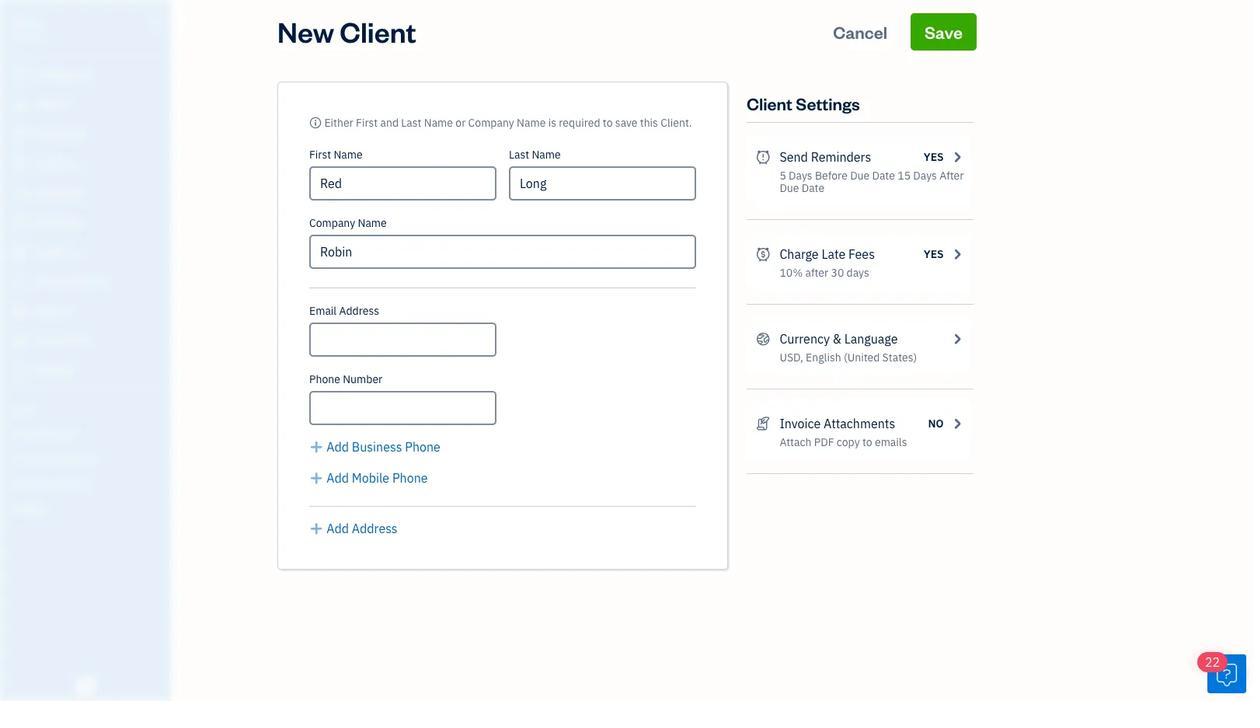 Task type: locate. For each thing, give the bounding box(es) containing it.
2 days from the left
[[913, 169, 937, 183]]

is
[[548, 116, 556, 130]]

save
[[925, 21, 963, 43]]

address for email address
[[339, 304, 379, 318]]

days
[[789, 169, 813, 183], [913, 169, 937, 183]]

charge late fees
[[780, 246, 875, 262]]

days for 15
[[913, 169, 937, 183]]

1 horizontal spatial due
[[850, 169, 870, 183]]

days right 5 in the right of the page
[[789, 169, 813, 183]]

0 vertical spatial first
[[356, 116, 378, 130]]

0 vertical spatial add
[[327, 439, 349, 455]]

22
[[1205, 654, 1220, 670]]

after
[[806, 266, 829, 280]]

address
[[339, 304, 379, 318], [352, 521, 398, 536]]

business
[[352, 439, 402, 455]]

client up latereminders image
[[747, 92, 793, 114]]

money image
[[10, 304, 29, 319]]

charge
[[780, 246, 819, 262]]

yes right fees
[[924, 247, 944, 261]]

0 vertical spatial phone
[[309, 372, 340, 386]]

1 plus image from the top
[[309, 469, 324, 487]]

company
[[468, 116, 514, 130], [309, 216, 355, 230]]

1 horizontal spatial first
[[356, 116, 378, 130]]

add mobile phone
[[327, 470, 428, 486]]

1 vertical spatial last
[[509, 148, 529, 162]]

add right plus icon
[[327, 439, 349, 455]]

name down first name text box
[[358, 216, 387, 230]]

chevronright image
[[950, 330, 964, 348]]

0 horizontal spatial first
[[309, 148, 331, 162]]

no
[[928, 417, 944, 431]]

2 add from the top
[[327, 470, 349, 486]]

5 days before due date
[[780, 169, 895, 183]]

due inside 15 days after due date
[[780, 181, 799, 195]]

company down first name on the top left of page
[[309, 216, 355, 230]]

or
[[456, 116, 466, 130]]

apps image
[[12, 403, 166, 415]]

Phone Number text field
[[309, 391, 497, 425]]

0 vertical spatial to
[[603, 116, 613, 130]]

1 add from the top
[[327, 439, 349, 455]]

2 vertical spatial chevronright image
[[950, 414, 964, 433]]

0 horizontal spatial company
[[309, 216, 355, 230]]

plus image
[[309, 438, 324, 456]]

address right the email
[[339, 304, 379, 318]]

bank connections image
[[12, 477, 166, 490]]

1 chevronright image from the top
[[950, 148, 964, 166]]

3 chevronright image from the top
[[950, 414, 964, 433]]

0 horizontal spatial due
[[780, 181, 799, 195]]

2 vertical spatial add
[[327, 521, 349, 536]]

name
[[424, 116, 453, 130], [517, 116, 546, 130], [334, 148, 363, 162], [532, 148, 561, 162], [358, 216, 387, 230]]

0 vertical spatial plus image
[[309, 469, 324, 487]]

0 horizontal spatial date
[[802, 181, 825, 195]]

to
[[603, 116, 613, 130], [863, 435, 873, 449]]

pdf
[[814, 435, 834, 449]]

yes
[[924, 150, 944, 164], [924, 247, 944, 261]]

2 vertical spatial phone
[[392, 470, 428, 486]]

cancel
[[833, 21, 888, 43]]

(united
[[844, 351, 880, 365]]

chevronright image for send reminders
[[950, 148, 964, 166]]

2 chevronright image from the top
[[950, 245, 964, 263]]

10% after 30 days
[[780, 266, 870, 280]]

plus image down plus icon
[[309, 469, 324, 487]]

mobile
[[352, 470, 389, 486]]

address inside button
[[352, 521, 398, 536]]

first left and
[[356, 116, 378, 130]]

Company Name text field
[[309, 235, 696, 269]]

client right new at the top of page
[[340, 13, 416, 50]]

date right 5 in the right of the page
[[802, 181, 825, 195]]

1 horizontal spatial client
[[747, 92, 793, 114]]

1 vertical spatial phone
[[405, 439, 441, 455]]

usd, english (united states)
[[780, 351, 917, 365]]

number
[[343, 372, 383, 386]]

save button
[[911, 13, 977, 51]]

invoice image
[[10, 156, 29, 172]]

due down send
[[780, 181, 799, 195]]

settings
[[796, 92, 860, 114]]

project image
[[10, 245, 29, 260]]

0 vertical spatial company
[[468, 116, 514, 130]]

date for 15 days after due date
[[802, 181, 825, 195]]

1 horizontal spatial to
[[863, 435, 873, 449]]

due down reminders
[[850, 169, 870, 183]]

yes up after
[[924, 150, 944, 164]]

0 vertical spatial address
[[339, 304, 379, 318]]

new client
[[277, 13, 416, 50]]

phone left number in the bottom of the page
[[309, 372, 340, 386]]

0 vertical spatial yes
[[924, 150, 944, 164]]

name down is
[[532, 148, 561, 162]]

1 vertical spatial add
[[327, 470, 349, 486]]

name down either
[[334, 148, 363, 162]]

22 button
[[1198, 652, 1247, 693]]

10%
[[780, 266, 803, 280]]

client.
[[661, 116, 692, 130]]

currency
[[780, 331, 830, 347]]

1 vertical spatial first
[[309, 148, 331, 162]]

address down add mobile phone
[[352, 521, 398, 536]]

add left "mobile"
[[327, 470, 349, 486]]

add down add mobile phone button on the bottom left of the page
[[327, 521, 349, 536]]

address for add address
[[352, 521, 398, 536]]

add
[[327, 439, 349, 455], [327, 470, 349, 486], [327, 521, 349, 536]]

add for add mobile phone
[[327, 470, 349, 486]]

1 yes from the top
[[924, 150, 944, 164]]

1 horizontal spatial days
[[913, 169, 937, 183]]

0 vertical spatial last
[[401, 116, 422, 130]]

timer image
[[10, 274, 29, 290]]

2 plus image from the top
[[309, 519, 324, 538]]

phone for add mobile phone
[[392, 470, 428, 486]]

yes for send reminders
[[924, 150, 944, 164]]

1 horizontal spatial date
[[872, 169, 895, 183]]

plus image left add address
[[309, 519, 324, 538]]

date
[[872, 169, 895, 183], [802, 181, 825, 195]]

settings image
[[12, 502, 166, 514]]

2 yes from the top
[[924, 247, 944, 261]]

date inside 15 days after due date
[[802, 181, 825, 195]]

1 vertical spatial company
[[309, 216, 355, 230]]

0 horizontal spatial last
[[401, 116, 422, 130]]

first down primary icon
[[309, 148, 331, 162]]

first
[[356, 116, 378, 130], [309, 148, 331, 162]]

due
[[850, 169, 870, 183], [780, 181, 799, 195]]

1 vertical spatial chevronright image
[[950, 245, 964, 263]]

days inside 15 days after due date
[[913, 169, 937, 183]]

company right or
[[468, 116, 514, 130]]

1 vertical spatial to
[[863, 435, 873, 449]]

phone down phone number text box
[[405, 439, 441, 455]]

chevronright image
[[950, 148, 964, 166], [950, 245, 964, 263], [950, 414, 964, 433]]

0 horizontal spatial client
[[340, 13, 416, 50]]

to right copy
[[863, 435, 873, 449]]

attachments
[[824, 416, 895, 431]]

3 add from the top
[[327, 521, 349, 536]]

1 horizontal spatial company
[[468, 116, 514, 130]]

yes for charge late fees
[[924, 247, 944, 261]]

add business phone
[[327, 439, 441, 455]]

last
[[401, 116, 422, 130], [509, 148, 529, 162]]

attach
[[780, 435, 812, 449]]

last right and
[[401, 116, 422, 130]]

days right 15 on the right top
[[913, 169, 937, 183]]

phone right "mobile"
[[392, 470, 428, 486]]

phone
[[309, 372, 340, 386], [405, 439, 441, 455], [392, 470, 428, 486]]

1 vertical spatial plus image
[[309, 519, 324, 538]]

name left or
[[424, 116, 453, 130]]

invoice attachments
[[780, 416, 895, 431]]

date left 15 on the right top
[[872, 169, 895, 183]]

1 vertical spatial yes
[[924, 247, 944, 261]]

taras owner
[[12, 14, 43, 43]]

to left save
[[603, 116, 613, 130]]

1 vertical spatial address
[[352, 521, 398, 536]]

this
[[640, 116, 658, 130]]

0 vertical spatial chevronright image
[[950, 148, 964, 166]]

1 days from the left
[[789, 169, 813, 183]]

before
[[815, 169, 848, 183]]

last down either first and last name or company name is required to save this client.
[[509, 148, 529, 162]]

english
[[806, 351, 841, 365]]

payment image
[[10, 186, 29, 201]]

plus image for add address
[[309, 519, 324, 538]]

plus image
[[309, 469, 324, 487], [309, 519, 324, 538]]

chart image
[[10, 333, 29, 349]]

1 horizontal spatial last
[[509, 148, 529, 162]]

send reminders
[[780, 149, 871, 165]]

client
[[340, 13, 416, 50], [747, 92, 793, 114]]

0 horizontal spatial days
[[789, 169, 813, 183]]



Task type: vqa. For each thing, say whether or not it's contained in the screenshot.
bottommost Estimates
no



Task type: describe. For each thing, give the bounding box(es) containing it.
plus image for add mobile phone
[[309, 469, 324, 487]]

either first and last name or company name is required to save this client.
[[324, 116, 692, 130]]

copy
[[837, 435, 860, 449]]

days
[[847, 266, 870, 280]]

main element
[[0, 0, 210, 701]]

language
[[845, 331, 898, 347]]

15
[[898, 169, 911, 183]]

add for add business phone
[[327, 439, 349, 455]]

first name
[[309, 148, 363, 162]]

estimate image
[[10, 127, 29, 142]]

taras
[[12, 14, 43, 30]]

client image
[[10, 97, 29, 113]]

client settings
[[747, 92, 860, 114]]

and
[[380, 116, 399, 130]]

due for 5 days before due date
[[850, 169, 870, 183]]

chevronright image for charge late fees
[[950, 245, 964, 263]]

phone for add business phone
[[405, 439, 441, 455]]

either
[[324, 116, 353, 130]]

team members image
[[12, 427, 166, 440]]

days for 5
[[789, 169, 813, 183]]

emails
[[875, 435, 907, 449]]

attach pdf copy to emails
[[780, 435, 907, 449]]

after
[[940, 169, 964, 183]]

0 horizontal spatial to
[[603, 116, 613, 130]]

invoice
[[780, 416, 821, 431]]

name for first name
[[334, 148, 363, 162]]

dashboard image
[[10, 68, 29, 83]]

phone number
[[309, 372, 383, 386]]

company name
[[309, 216, 387, 230]]

owner
[[12, 31, 41, 43]]

First Name text field
[[309, 166, 497, 201]]

chevronright image for invoice attachments
[[950, 414, 964, 433]]

currencyandlanguage image
[[756, 330, 771, 348]]

30
[[831, 266, 844, 280]]

cancel button
[[819, 13, 902, 51]]

0 vertical spatial client
[[340, 13, 416, 50]]

add for add address
[[327, 521, 349, 536]]

report image
[[10, 363, 29, 378]]

primary image
[[309, 116, 322, 130]]

late
[[822, 246, 846, 262]]

1 vertical spatial client
[[747, 92, 793, 114]]

5
[[780, 169, 786, 183]]

name left is
[[517, 116, 546, 130]]

fees
[[849, 246, 875, 262]]

Last Name text field
[[509, 166, 696, 201]]

latereminders image
[[756, 148, 771, 166]]

latefees image
[[756, 245, 771, 263]]

Email Address text field
[[309, 323, 497, 357]]

add mobile phone button
[[309, 469, 428, 487]]

email
[[309, 304, 337, 318]]

required
[[559, 116, 600, 130]]

expense image
[[10, 215, 29, 231]]

usd,
[[780, 351, 803, 365]]

items and services image
[[12, 452, 166, 465]]

15 days after due date
[[780, 169, 964, 195]]

last name
[[509, 148, 561, 162]]

invoices image
[[756, 414, 771, 433]]

add address
[[327, 521, 398, 536]]

date for 5 days before due date
[[872, 169, 895, 183]]

new
[[277, 13, 334, 50]]

resource center badge image
[[1208, 654, 1247, 693]]

reminders
[[811, 149, 871, 165]]

due for 15 days after due date
[[780, 181, 799, 195]]

email address
[[309, 304, 379, 318]]

&
[[833, 331, 842, 347]]

states)
[[883, 351, 917, 365]]

name for last name
[[532, 148, 561, 162]]

save
[[615, 116, 638, 130]]

send
[[780, 149, 808, 165]]

freshbooks image
[[73, 676, 98, 695]]

add business phone button
[[309, 438, 441, 456]]

name for company name
[[358, 216, 387, 230]]

add address button
[[309, 519, 398, 538]]

currency & language
[[780, 331, 898, 347]]



